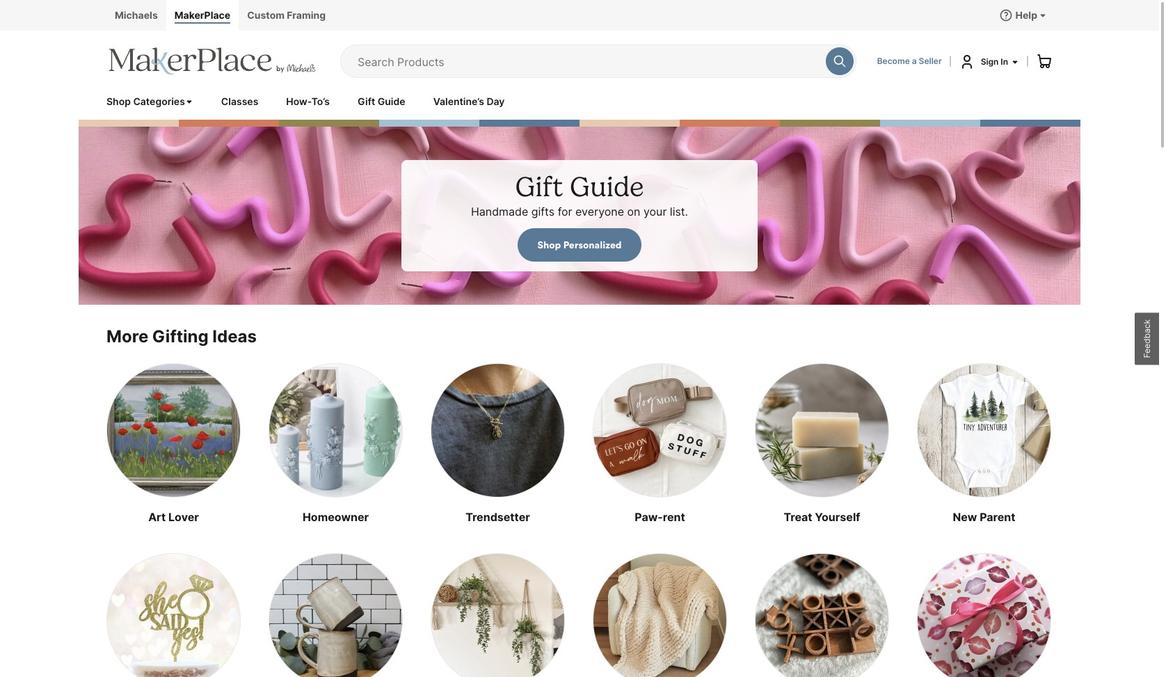 Task type: describe. For each thing, give the bounding box(es) containing it.
paw-
[[635, 510, 663, 524]]

framing
[[287, 9, 326, 21]]

a
[[912, 56, 917, 66]]

guide for gift guide
[[378, 95, 405, 107]]

valentine's day
[[433, 95, 505, 107]]

classes
[[221, 95, 258, 107]]

shop categories
[[106, 95, 185, 107]]

custom framing
[[247, 9, 326, 21]]

plant lover image
[[431, 553, 565, 677]]

shop for shop personalized
[[538, 238, 561, 251]]

yourself
[[815, 510, 860, 524]]

shop personalized button
[[518, 228, 642, 261]]

homeowner image
[[269, 363, 403, 498]]

new parent image
[[917, 363, 1052, 498]]

how-to's link
[[286, 95, 330, 109]]

personalized
[[563, 238, 622, 251]]

help
[[1016, 9, 1038, 21]]

homeowner
[[303, 510, 369, 524]]

entertainer image
[[755, 553, 889, 677]]

art lover
[[148, 510, 199, 524]]

seller
[[919, 56, 942, 66]]

parent
[[980, 510, 1016, 524]]

rent
[[663, 510, 685, 524]]

life of the party image
[[917, 553, 1052, 677]]

new parent
[[953, 510, 1016, 524]]

become
[[877, 56, 910, 66]]

coffee lover image
[[269, 553, 403, 677]]

treat
[[784, 510, 813, 524]]

on
[[627, 204, 641, 218]]

for
[[558, 204, 572, 218]]

gift guide
[[358, 95, 405, 107]]

paw rent image
[[593, 363, 727, 498]]

more gifting ideas
[[106, 326, 257, 347]]

lovebirds image
[[106, 553, 241, 677]]

cozy knits image
[[593, 553, 727, 677]]

custom
[[247, 9, 285, 21]]

day
[[487, 95, 505, 107]]

gift for gift guide handmade gifts for everyone on your list.
[[516, 170, 563, 203]]

gift for gift guide
[[358, 95, 375, 107]]



Task type: vqa. For each thing, say whether or not it's contained in the screenshot.
Guide associated with Gift Guide Handmade gifts for everyone on your list.
yes



Task type: locate. For each thing, give the bounding box(es) containing it.
more
[[106, 326, 148, 347]]

everyone
[[576, 204, 624, 218]]

gift guide link
[[358, 95, 405, 109]]

shop down gifts at the left of the page
[[538, 238, 561, 251]]

0 vertical spatial guide
[[378, 95, 405, 107]]

valentine's
[[433, 95, 484, 107]]

to's
[[312, 95, 330, 107]]

1 horizontal spatial shop
[[538, 238, 561, 251]]

art
[[148, 510, 166, 524]]

shop
[[106, 95, 131, 107], [538, 238, 561, 251]]

ideas
[[212, 326, 257, 347]]

Search Input field
[[358, 45, 819, 77]]

1 vertical spatial guide
[[570, 170, 644, 203]]

0 vertical spatial shop
[[106, 95, 131, 107]]

new
[[953, 510, 977, 524]]

classes link
[[221, 95, 258, 109]]

guide inside gift guide handmade gifts for everyone on your list.
[[570, 170, 644, 203]]

become a seller
[[877, 56, 942, 66]]

how-to's
[[286, 95, 330, 107]]

makerplace link
[[166, 0, 239, 31]]

1 vertical spatial shop
[[538, 238, 561, 251]]

list.
[[670, 204, 688, 218]]

how-
[[286, 95, 312, 107]]

gifts
[[532, 204, 555, 218]]

your
[[644, 204, 667, 218]]

custom framing link
[[239, 0, 334, 31]]

gift guide handmade gifts for everyone on your list.
[[471, 170, 688, 218]]

michaels
[[115, 9, 158, 21]]

help link
[[993, 0, 1053, 31]]

treat yourself image
[[755, 363, 889, 498]]

handmade
[[471, 204, 528, 218]]

0 horizontal spatial gift
[[358, 95, 375, 107]]

michaels link
[[106, 0, 166, 31]]

guide left 'valentine's'
[[378, 95, 405, 107]]

0 vertical spatial gift
[[358, 95, 375, 107]]

guide for gift guide handmade gifts for everyone on your list.
[[570, 170, 644, 203]]

art lover image
[[106, 363, 241, 498]]

guide up everyone
[[570, 170, 644, 203]]

lover
[[168, 510, 199, 524]]

paw-rent
[[635, 510, 685, 524]]

shop inside button
[[538, 238, 561, 251]]

gift
[[358, 95, 375, 107], [516, 170, 563, 203]]

gift inside gift guide handmade gifts for everyone on your list.
[[516, 170, 563, 203]]

1 horizontal spatial gift
[[516, 170, 563, 203]]

1 horizontal spatial guide
[[570, 170, 644, 203]]

0 horizontal spatial guide
[[378, 95, 405, 107]]

makerplace image
[[106, 47, 318, 75]]

shop personalized
[[538, 238, 622, 251]]

gift right to's
[[358, 95, 375, 107]]

makerplace
[[175, 9, 230, 21]]

trendsetter
[[466, 510, 530, 524]]

shop for shop categories
[[106, 95, 131, 107]]

search button image
[[833, 54, 847, 68]]

0 horizontal spatial shop
[[106, 95, 131, 107]]

trendsetter image
[[431, 363, 565, 498]]

shop left categories
[[106, 95, 131, 107]]

categories
[[133, 95, 185, 107]]

guide
[[378, 95, 405, 107], [570, 170, 644, 203]]

1 vertical spatial gift
[[516, 170, 563, 203]]

help button
[[999, 8, 1047, 22]]

valentine's day link
[[433, 95, 505, 109]]

treat yourself
[[784, 510, 860, 524]]

gift up gifts at the left of the page
[[516, 170, 563, 203]]

gifting
[[152, 326, 209, 347]]

become a seller link
[[877, 56, 942, 67]]



